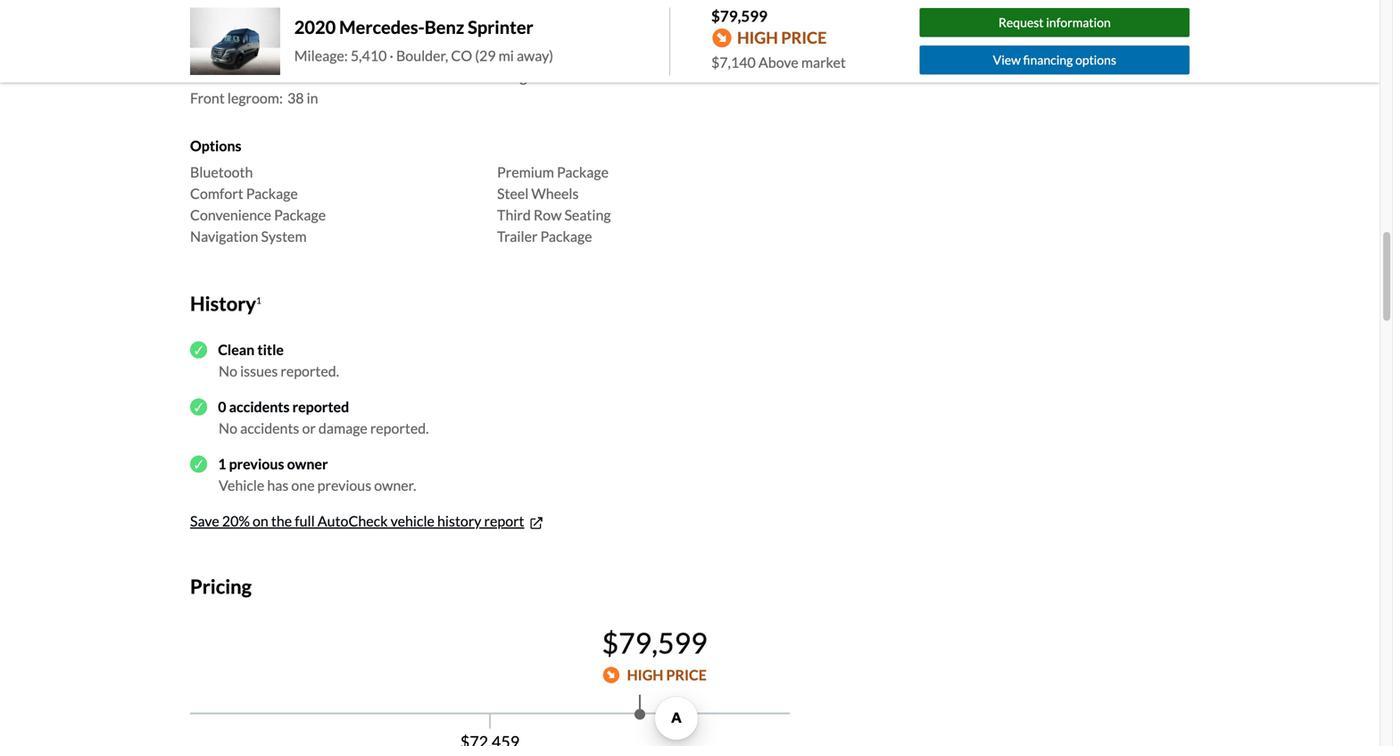 Task type: vqa. For each thing, say whether or not it's contained in the screenshot.
PURCHASING
no



Task type: locate. For each thing, give the bounding box(es) containing it.
1 vertical spatial previous
[[317, 477, 371, 494]]

20%
[[222, 512, 250, 530]]

clean
[[218, 341, 255, 358]]

save 20% on the full autocheck vehicle history report image
[[528, 514, 545, 531]]

0 vertical spatial accidents
[[229, 398, 290, 415]]

save 20% on the full autocheck vehicle history report
[[190, 512, 524, 530]]

accidents down issues
[[229, 398, 290, 415]]

steel
[[497, 185, 529, 202]]

1 up clean title
[[256, 295, 261, 306]]

owner
[[287, 455, 328, 473]]

2 no from the top
[[219, 419, 237, 437]]

sprinter
[[468, 16, 533, 38]]

no down 0
[[219, 419, 237, 437]]

1 vertical spatial reported.
[[370, 419, 429, 437]]

history 1
[[190, 292, 261, 315]]

price
[[666, 666, 707, 683]]

$79,599 for $7,140
[[711, 7, 767, 25]]

issues
[[240, 362, 278, 380]]

1 up vehicle
[[218, 455, 226, 473]]

0 vertical spatial 1
[[256, 295, 261, 306]]

no down clean
[[219, 362, 237, 380]]

(29
[[475, 47, 496, 64]]

1 no from the top
[[219, 362, 237, 380]]

vdpcheck image down vdpcheck image
[[190, 455, 207, 473]]

1 vertical spatial accidents
[[240, 419, 299, 437]]

previous up vehicle
[[229, 455, 284, 473]]

reported. right damage
[[370, 419, 429, 437]]

away)
[[517, 47, 553, 64]]

options
[[190, 137, 241, 154]]

previous up autocheck
[[317, 477, 371, 494]]

third
[[497, 206, 531, 224]]

has
[[267, 477, 289, 494]]

co
[[451, 47, 472, 64]]

high price
[[737, 28, 827, 47]]

$7,140 above market
[[711, 54, 846, 71]]

view financing options button
[[920, 45, 1190, 74]]

accidents for or
[[240, 419, 299, 437]]

reported. up reported
[[281, 362, 339, 380]]

0 horizontal spatial reported.
[[281, 362, 339, 380]]

1
[[256, 295, 261, 306], [218, 455, 226, 473]]

doors: 3 doors front legroom: 38 in
[[190, 68, 318, 107]]

one
[[291, 477, 315, 494]]

0 accidents reported
[[218, 398, 349, 415]]

2 vdpcheck image from the top
[[190, 455, 207, 473]]

front
[[190, 89, 225, 107]]

vdpcheck image for clean title
[[190, 341, 207, 358]]

1 vertical spatial 1
[[218, 455, 226, 473]]

in
[[307, 89, 318, 107]]

accidents down 0 accidents reported
[[240, 419, 299, 437]]

0 vertical spatial vdpcheck image
[[190, 341, 207, 358]]

view financing options
[[993, 52, 1116, 67]]

high
[[627, 666, 663, 683]]

market
[[801, 54, 846, 71]]

measurements
[[190, 41, 286, 59]]

0 vertical spatial no
[[219, 362, 237, 380]]

mi
[[499, 47, 514, 64]]

or
[[302, 419, 316, 437]]

no for no accidents or damage reported.
[[219, 419, 237, 437]]

seating
[[564, 206, 611, 224]]

accidents
[[229, 398, 290, 415], [240, 419, 299, 437]]

1 vertical spatial vdpcheck image
[[190, 455, 207, 473]]

above
[[758, 54, 799, 71]]

1 vdpcheck image from the top
[[190, 341, 207, 358]]

information
[[1046, 15, 1111, 30]]

package
[[557, 163, 609, 181], [246, 185, 298, 202], [274, 206, 326, 224], [540, 228, 592, 245]]

options
[[1075, 52, 1116, 67]]

0 vertical spatial $79,599
[[711, 7, 767, 25]]

38
[[287, 89, 304, 107]]

0 horizontal spatial previous
[[229, 455, 284, 473]]

view
[[993, 52, 1021, 67]]

history
[[190, 292, 256, 315]]

$79,599
[[711, 7, 767, 25], [602, 625, 707, 660]]

previous
[[229, 455, 284, 473], [317, 477, 371, 494]]

no
[[219, 362, 237, 380], [219, 419, 237, 437]]

0 horizontal spatial 1
[[218, 455, 226, 473]]

request information
[[999, 15, 1111, 30]]

title
[[257, 341, 284, 358]]

1 inside history 1
[[256, 295, 261, 306]]

mileage:
[[294, 47, 348, 64]]

vdpcheck image left clean
[[190, 341, 207, 358]]

1 vertical spatial $79,599
[[602, 625, 707, 660]]

full
[[295, 512, 315, 530]]

1 vertical spatial no
[[219, 419, 237, 437]]

damage
[[318, 419, 367, 437]]

on
[[253, 512, 268, 530]]

vehicle has one previous owner.
[[219, 477, 416, 494]]

2020 mercedes-benz sprinter mileage: 5,410 · boulder, co (29 mi away)
[[294, 16, 553, 64]]

0 horizontal spatial $79,599
[[602, 625, 707, 660]]

vdpcheck image for 1 previous owner
[[190, 455, 207, 473]]

1 horizontal spatial 1
[[256, 295, 261, 306]]

reported.
[[281, 362, 339, 380], [370, 419, 429, 437]]

high price image
[[603, 666, 620, 684]]

request
[[999, 15, 1044, 30]]

·
[[390, 47, 393, 64]]

3
[[237, 68, 245, 85]]

high
[[737, 28, 778, 47]]

vdpcheck image
[[190, 341, 207, 358], [190, 455, 207, 473]]

1 horizontal spatial $79,599
[[711, 7, 767, 25]]



Task type: describe. For each thing, give the bounding box(es) containing it.
no for no issues reported.
[[219, 362, 237, 380]]

financing
[[1023, 52, 1073, 67]]

1 horizontal spatial reported.
[[370, 419, 429, 437]]

row
[[534, 206, 562, 224]]

doors
[[248, 68, 284, 85]]

premium
[[497, 163, 554, 181]]

benz
[[425, 16, 464, 38]]

mercedes-
[[339, 16, 425, 38]]

volume:
[[538, 68, 587, 85]]

the
[[271, 512, 292, 530]]

0 vertical spatial reported.
[[281, 362, 339, 380]]

bluetooth
[[190, 163, 253, 181]]

clean title
[[218, 341, 284, 358]]

0
[[218, 398, 226, 415]]

pricing
[[190, 575, 252, 598]]

autocheck
[[318, 512, 388, 530]]

78
[[592, 68, 608, 85]]

reported
[[292, 398, 349, 415]]

no issues reported.
[[219, 362, 339, 380]]

5,410
[[351, 47, 387, 64]]

vehicle
[[219, 477, 264, 494]]

history
[[437, 512, 481, 530]]

doors:
[[190, 68, 232, 85]]

accidents for reported
[[229, 398, 290, 415]]

legroom:
[[227, 89, 283, 107]]

request information button
[[920, 8, 1190, 37]]

0 vertical spatial previous
[[229, 455, 284, 473]]

comfort
[[190, 185, 243, 202]]

$7,140
[[711, 54, 756, 71]]

owner.
[[374, 477, 416, 494]]

system
[[261, 228, 307, 245]]

wheels
[[531, 185, 579, 202]]

trailer
[[497, 228, 538, 245]]

cu
[[611, 68, 626, 85]]

cargo volume: 78 cu ft
[[497, 68, 639, 85]]

2020 mercedes-benz sprinter image
[[190, 8, 280, 75]]

vehicle
[[391, 512, 435, 530]]

premium package steel wheels third row seating trailer package
[[497, 163, 611, 245]]

$79,599 for high price
[[602, 625, 707, 660]]

ft
[[628, 68, 639, 85]]

1 previous owner
[[218, 455, 328, 473]]

convenience
[[190, 206, 271, 224]]

save 20% on the full autocheck vehicle history report link
[[190, 512, 545, 531]]

boulder,
[[396, 47, 448, 64]]

bluetooth comfort package convenience package navigation system
[[190, 163, 326, 245]]

cargo
[[497, 68, 535, 85]]

save
[[190, 512, 219, 530]]

navigation
[[190, 228, 258, 245]]

vdpcheck image
[[190, 398, 207, 415]]

high price
[[627, 666, 707, 683]]

no accidents or damage reported.
[[219, 419, 429, 437]]

1 horizontal spatial previous
[[317, 477, 371, 494]]

2020
[[294, 16, 336, 38]]

report
[[484, 512, 524, 530]]

price
[[781, 28, 827, 47]]



